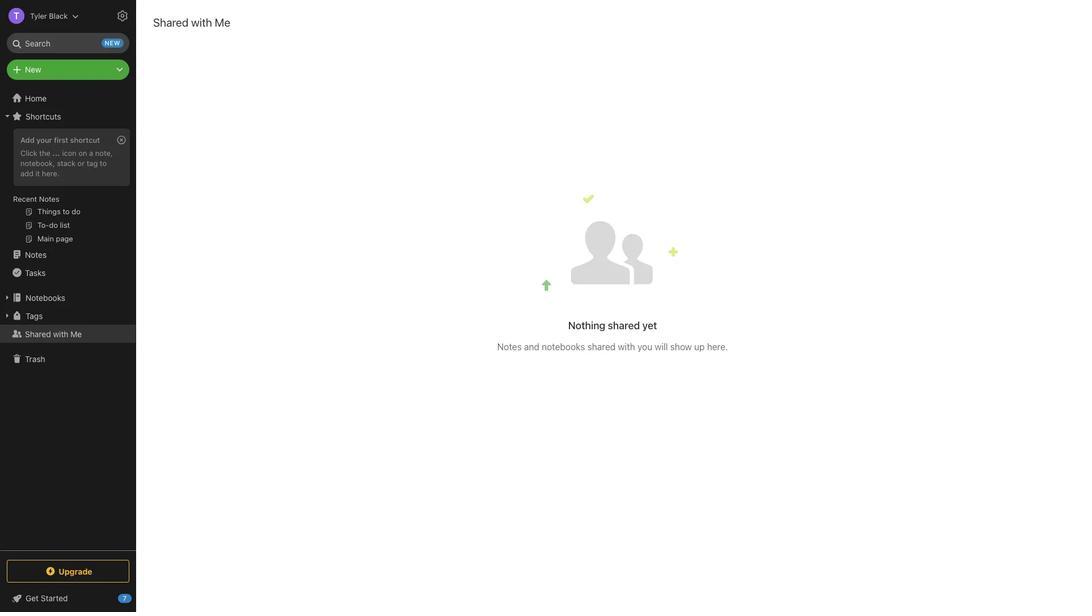 Task type: vqa. For each thing, say whether or not it's contained in the screenshot.
'you'
yes



Task type: locate. For each thing, give the bounding box(es) containing it.
yet
[[642, 320, 657, 332]]

0 vertical spatial here.
[[42, 169, 59, 178]]

notes for notes and notebooks shared with you will show up here.
[[497, 342, 522, 352]]

trash
[[25, 354, 45, 364]]

trash link
[[0, 350, 136, 368]]

0 horizontal spatial shared
[[25, 329, 51, 339]]

1 horizontal spatial shared
[[153, 16, 188, 29]]

new search field
[[15, 33, 124, 53]]

0 vertical spatial me
[[215, 16, 230, 29]]

1 vertical spatial notes
[[25, 250, 47, 260]]

1 horizontal spatial here.
[[707, 342, 728, 352]]

notebook,
[[20, 159, 55, 168]]

2 vertical spatial notes
[[497, 342, 522, 352]]

0 horizontal spatial me
[[71, 329, 82, 339]]

notes up the tasks
[[25, 250, 47, 260]]

tree
[[0, 89, 136, 550]]

add your first shortcut
[[20, 136, 100, 145]]

0 vertical spatial shared with me
[[153, 16, 230, 29]]

click to collapse image
[[132, 592, 140, 605]]

group
[[0, 125, 136, 250]]

notes inside shared with me element
[[497, 342, 522, 352]]

with
[[191, 16, 212, 29], [53, 329, 68, 339], [618, 342, 635, 352]]

click the ...
[[20, 149, 60, 158]]

shared down the nothing shared yet
[[587, 342, 616, 352]]

here. right up
[[707, 342, 728, 352]]

shared up notes and notebooks shared with you will show up here.
[[608, 320, 640, 332]]

started
[[41, 594, 68, 604]]

1 vertical spatial here.
[[707, 342, 728, 352]]

1 vertical spatial me
[[71, 329, 82, 339]]

0 horizontal spatial here.
[[42, 169, 59, 178]]

1 vertical spatial shared with me
[[25, 329, 82, 339]]

1 vertical spatial with
[[53, 329, 68, 339]]

add
[[20, 136, 34, 145]]

0 horizontal spatial with
[[53, 329, 68, 339]]

the
[[39, 149, 50, 158]]

0 vertical spatial with
[[191, 16, 212, 29]]

shared with me element
[[136, 0, 1089, 613]]

notebooks
[[26, 293, 65, 303]]

shared
[[153, 16, 188, 29], [25, 329, 51, 339]]

shared
[[608, 320, 640, 332], [587, 342, 616, 352]]

stack
[[57, 159, 75, 168]]

2 horizontal spatial with
[[618, 342, 635, 352]]

tags button
[[0, 307, 136, 325]]

shared down tags
[[25, 329, 51, 339]]

1 horizontal spatial me
[[215, 16, 230, 29]]

1 horizontal spatial shared with me
[[153, 16, 230, 29]]

notes
[[39, 195, 59, 204], [25, 250, 47, 260], [497, 342, 522, 352]]

here.
[[42, 169, 59, 178], [707, 342, 728, 352]]

shared inside "shared with me" link
[[25, 329, 51, 339]]

tree containing home
[[0, 89, 136, 550]]

show
[[670, 342, 692, 352]]

0 horizontal spatial shared with me
[[25, 329, 82, 339]]

group containing add your first shortcut
[[0, 125, 136, 250]]

notes left and
[[497, 342, 522, 352]]

and
[[524, 342, 539, 352]]

Help and Learning task checklist field
[[0, 590, 136, 608]]

with inside tree
[[53, 329, 68, 339]]

shared with me inside shared with me element
[[153, 16, 230, 29]]

tags
[[26, 311, 43, 321]]

new
[[105, 39, 120, 47]]

1 vertical spatial shared
[[25, 329, 51, 339]]

home
[[25, 93, 47, 103]]

shortcuts button
[[0, 107, 136, 125]]

notes right recent at the left top of the page
[[39, 195, 59, 204]]

recent notes
[[13, 195, 59, 204]]

me
[[215, 16, 230, 29], [71, 329, 82, 339]]

0 vertical spatial shared
[[608, 320, 640, 332]]

here. inside shared with me element
[[707, 342, 728, 352]]

home link
[[0, 89, 136, 107]]

shared with me
[[153, 16, 230, 29], [25, 329, 82, 339]]

Search text field
[[15, 33, 121, 53]]

0 vertical spatial shared
[[153, 16, 188, 29]]

will
[[655, 342, 668, 352]]

here. right it
[[42, 169, 59, 178]]

shared right settings icon at the left top
[[153, 16, 188, 29]]



Task type: describe. For each thing, give the bounding box(es) containing it.
tyler black
[[30, 11, 68, 20]]

2 vertical spatial with
[[618, 342, 635, 352]]

notebooks link
[[0, 289, 136, 307]]

it
[[35, 169, 40, 178]]

expand tags image
[[3, 311, 12, 321]]

shared with me inside "shared with me" link
[[25, 329, 82, 339]]

your
[[36, 136, 52, 145]]

or
[[78, 159, 85, 168]]

settings image
[[116, 9, 129, 23]]

nothing
[[568, 320, 605, 332]]

first
[[54, 136, 68, 145]]

new
[[25, 65, 41, 74]]

recent
[[13, 195, 37, 204]]

upgrade
[[59, 567, 92, 577]]

0 vertical spatial notes
[[39, 195, 59, 204]]

shortcuts
[[26, 111, 61, 121]]

upgrade button
[[7, 560, 129, 583]]

add
[[20, 169, 33, 178]]

new button
[[7, 60, 129, 80]]

7
[[123, 595, 127, 602]]

up
[[694, 342, 705, 352]]

notes and notebooks shared with you will show up here.
[[497, 342, 728, 352]]

notes link
[[0, 246, 136, 264]]

here. inside 'icon on a note, notebook, stack or tag to add it here.'
[[42, 169, 59, 178]]

a
[[89, 149, 93, 158]]

Account field
[[0, 5, 79, 27]]

me inside tree
[[71, 329, 82, 339]]

icon on a note, notebook, stack or tag to add it here.
[[20, 149, 113, 178]]

notebooks
[[542, 342, 585, 352]]

shared inside shared with me element
[[153, 16, 188, 29]]

to
[[100, 159, 107, 168]]

shortcut
[[70, 136, 100, 145]]

get
[[26, 594, 39, 604]]

tasks button
[[0, 264, 136, 282]]

shared with me link
[[0, 325, 136, 343]]

click
[[20, 149, 37, 158]]

black
[[49, 11, 68, 20]]

get started
[[26, 594, 68, 604]]

tyler
[[30, 11, 47, 20]]

expand notebooks image
[[3, 293, 12, 302]]

1 horizontal spatial with
[[191, 16, 212, 29]]

1 vertical spatial shared
[[587, 342, 616, 352]]

notes for notes
[[25, 250, 47, 260]]

group inside tree
[[0, 125, 136, 250]]

...
[[52, 149, 60, 158]]

tag
[[87, 159, 98, 168]]

you
[[638, 342, 652, 352]]

icon
[[62, 149, 77, 158]]

on
[[79, 149, 87, 158]]

note,
[[95, 149, 113, 158]]

tasks
[[25, 268, 46, 278]]

nothing shared yet
[[568, 320, 657, 332]]



